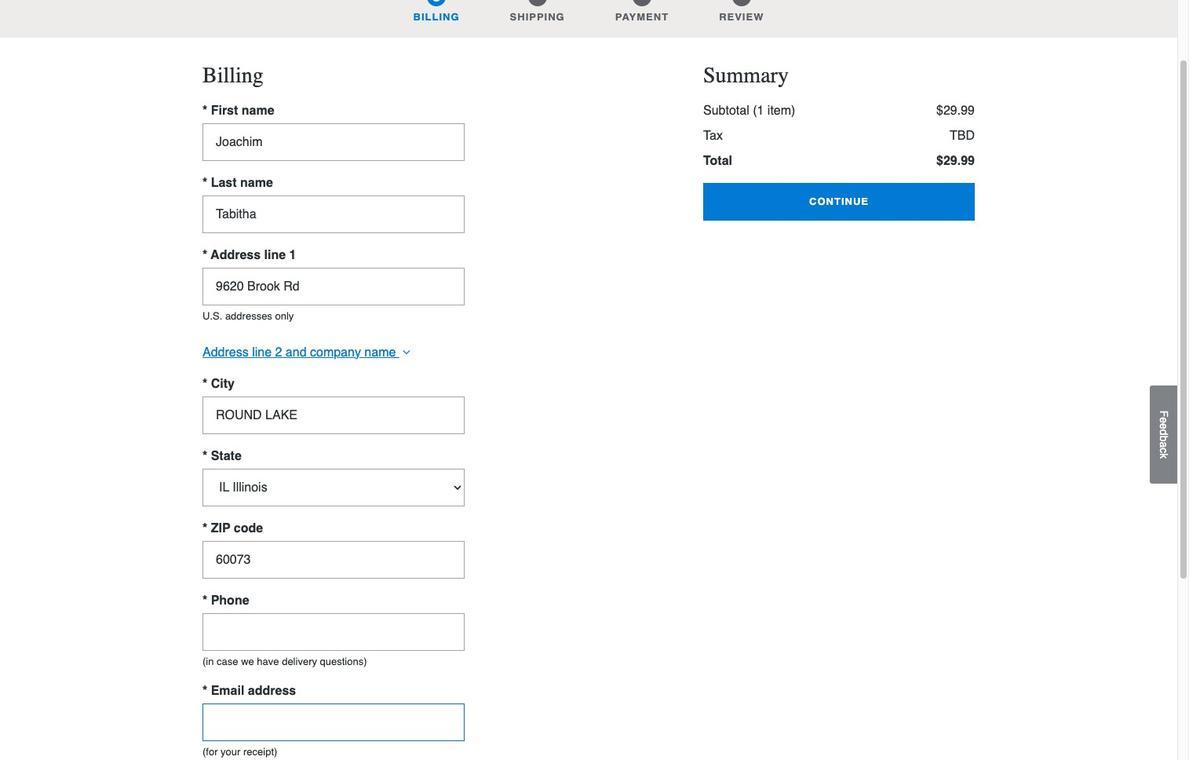 Task type: vqa. For each thing, say whether or not it's contained in the screenshot.
name to the top
yes



Task type: describe. For each thing, give the bounding box(es) containing it.
only
[[275, 310, 294, 322]]

* Last name text field
[[203, 196, 465, 233]]

(in
[[203, 655, 214, 667]]

* for * first name
[[203, 104, 208, 118]]

form inside billing region
[[203, 101, 465, 760]]

* for * city
[[203, 377, 208, 391]]

subtotal
[[704, 104, 750, 118]]

name inside dropdown button
[[365, 345, 396, 359]]

* address line 1
[[203, 248, 296, 262]]

receipt)
[[243, 746, 278, 758]]

f e e d b a c k
[[1158, 410, 1171, 458]]

icon image
[[400, 345, 411, 358]]

last
[[211, 176, 237, 190]]

* state
[[203, 449, 242, 463]]

continue
[[810, 196, 869, 207]]

d
[[1158, 429, 1171, 435]]

* ZIP code text field
[[203, 541, 465, 578]]

* Address line 1 text field
[[203, 268, 465, 306]]

total
[[704, 154, 733, 168]]

first
[[211, 104, 238, 118]]

billing inside region
[[203, 62, 264, 88]]

* email address
[[203, 684, 296, 698]]

* zip code
[[203, 521, 263, 535]]

company
[[310, 345, 361, 359]]

* for * zip code
[[203, 521, 208, 535]]

have
[[257, 655, 279, 667]]

* phone
[[203, 593, 249, 607]]

* First name text field
[[203, 123, 465, 161]]

payment
[[615, 11, 669, 23]]

state
[[211, 449, 242, 463]]

* last name
[[203, 176, 273, 190]]

phone
[[211, 593, 249, 607]]

billing region
[[203, 62, 678, 760]]

(for your receipt)
[[203, 746, 278, 758]]

summary
[[704, 62, 789, 88]]

questions)
[[320, 655, 367, 667]]

tbd
[[950, 129, 975, 143]]

review link
[[719, 0, 764, 25]]

* Email address email field
[[203, 704, 465, 741]]

tax
[[704, 129, 723, 143]]

name for * first name
[[242, 104, 275, 118]]

subtotal ( 1 item )
[[704, 104, 796, 118]]

2
[[275, 345, 282, 359]]

address line 2 and company name button
[[203, 343, 411, 362]]

name for * last name
[[240, 176, 273, 190]]

u.s.
[[203, 310, 222, 322]]



Task type: locate. For each thing, give the bounding box(es) containing it.
1 inside form
[[289, 248, 296, 262]]

1 up * address line 1 text box in the top left of the page
[[289, 248, 296, 262]]

0 vertical spatial line
[[264, 248, 286, 262]]

* left email
[[203, 684, 208, 698]]

1 e from the top
[[1158, 417, 1171, 423]]

* left city
[[203, 377, 208, 391]]

1 $29.99 from the top
[[937, 104, 975, 118]]

form
[[203, 101, 465, 760]]

e up the d
[[1158, 417, 1171, 423]]

1 left item
[[757, 104, 764, 118]]

1 vertical spatial 1
[[289, 248, 296, 262]]

addresses
[[225, 310, 272, 322]]

shipping
[[510, 11, 565, 23]]

1 vertical spatial $29.99
[[937, 154, 975, 168]]

2 e from the top
[[1158, 423, 1171, 429]]

1 horizontal spatial 1
[[757, 104, 764, 118]]

1 * from the top
[[203, 104, 208, 118]]

b
[[1158, 435, 1171, 441]]

address up u.s. addresses only
[[211, 248, 261, 262]]

name right last
[[240, 176, 273, 190]]

1 vertical spatial name
[[240, 176, 273, 190]]

billing link
[[414, 0, 460, 25]]

*
[[203, 104, 208, 118], [203, 176, 208, 190], [203, 248, 208, 262], [203, 377, 208, 391], [203, 449, 208, 463], [203, 521, 208, 535], [203, 593, 208, 607], [203, 684, 208, 698]]

address line 2 and company name
[[203, 345, 400, 359]]

item
[[768, 104, 792, 118]]

name left icon
[[365, 345, 396, 359]]

* Phone telephone field
[[203, 613, 465, 651]]

2 $29.99 from the top
[[937, 154, 975, 168]]

6 * from the top
[[203, 521, 208, 535]]

* for * address line 1
[[203, 248, 208, 262]]

$29.99 up tbd
[[937, 104, 975, 118]]

name
[[242, 104, 275, 118], [240, 176, 273, 190], [365, 345, 396, 359]]

$29.99 down tbd
[[937, 154, 975, 168]]

3 * from the top
[[203, 248, 208, 262]]

address up city
[[203, 345, 249, 359]]

(
[[753, 104, 757, 118]]

2 * from the top
[[203, 176, 208, 190]]

0 vertical spatial 1
[[757, 104, 764, 118]]

(for
[[203, 746, 218, 758]]

line up only
[[264, 248, 286, 262]]

email
[[211, 684, 245, 698]]

f
[[1158, 410, 1171, 417]]

e up 'b'
[[1158, 423, 1171, 429]]

line inside dropdown button
[[252, 345, 272, 359]]

* first name
[[203, 104, 275, 118]]

* City text field
[[203, 396, 465, 434]]

0 horizontal spatial 1
[[289, 248, 296, 262]]

zip
[[211, 521, 230, 535]]

continue button
[[704, 183, 975, 221]]

0 vertical spatial billing
[[414, 11, 460, 23]]

we
[[241, 655, 254, 667]]

* for * state
[[203, 449, 208, 463]]

* left state
[[203, 449, 208, 463]]

f e e d b a c k button
[[1150, 385, 1178, 483]]

u.s. addresses only
[[203, 310, 294, 322]]

1
[[757, 104, 764, 118], [289, 248, 296, 262]]

1 vertical spatial line
[[252, 345, 272, 359]]

case
[[217, 655, 238, 667]]

address
[[248, 684, 296, 698]]

form containing * first name
[[203, 101, 465, 760]]

0 vertical spatial address
[[211, 248, 261, 262]]

and
[[286, 345, 307, 359]]

your
[[221, 746, 241, 758]]

review
[[719, 11, 764, 23]]

5 * from the top
[[203, 449, 208, 463]]

1 vertical spatial billing
[[203, 62, 264, 88]]

* for * phone
[[203, 593, 208, 607]]

address
[[211, 248, 261, 262], [203, 345, 249, 359]]

$29.99 for total
[[937, 154, 975, 168]]

line left 2
[[252, 345, 272, 359]]

name right first
[[242, 104, 275, 118]]

payment link
[[615, 0, 669, 25]]

* left phone
[[203, 593, 208, 607]]

(in case we have delivery questions)
[[203, 655, 367, 667]]

* up u.s.
[[203, 248, 208, 262]]

0 vertical spatial name
[[242, 104, 275, 118]]

a
[[1158, 441, 1171, 447]]

1 horizontal spatial billing
[[414, 11, 460, 23]]

* left zip
[[203, 521, 208, 535]]

c
[[1158, 447, 1171, 453]]

* city
[[203, 377, 235, 391]]

8 * from the top
[[203, 684, 208, 698]]

1 vertical spatial address
[[203, 345, 249, 359]]

k
[[1158, 453, 1171, 458]]

7 * from the top
[[203, 593, 208, 607]]

* for * email address
[[203, 684, 208, 698]]

code
[[234, 521, 263, 535]]

billing
[[414, 11, 460, 23], [203, 62, 264, 88]]

line
[[264, 248, 286, 262], [252, 345, 272, 359]]

)
[[792, 104, 796, 118]]

* for * last name
[[203, 176, 208, 190]]

0 vertical spatial $29.99
[[937, 104, 975, 118]]

* left first
[[203, 104, 208, 118]]

$29.99 for subtotal (
[[937, 104, 975, 118]]

$29.99
[[937, 104, 975, 118], [937, 154, 975, 168]]

address inside address line 2 and company name dropdown button
[[203, 345, 249, 359]]

2 vertical spatial name
[[365, 345, 396, 359]]

* left last
[[203, 176, 208, 190]]

e
[[1158, 417, 1171, 423], [1158, 423, 1171, 429]]

4 * from the top
[[203, 377, 208, 391]]

city
[[211, 377, 235, 391]]

shipping link
[[510, 0, 565, 25]]

0 horizontal spatial billing
[[203, 62, 264, 88]]

delivery
[[282, 655, 317, 667]]



